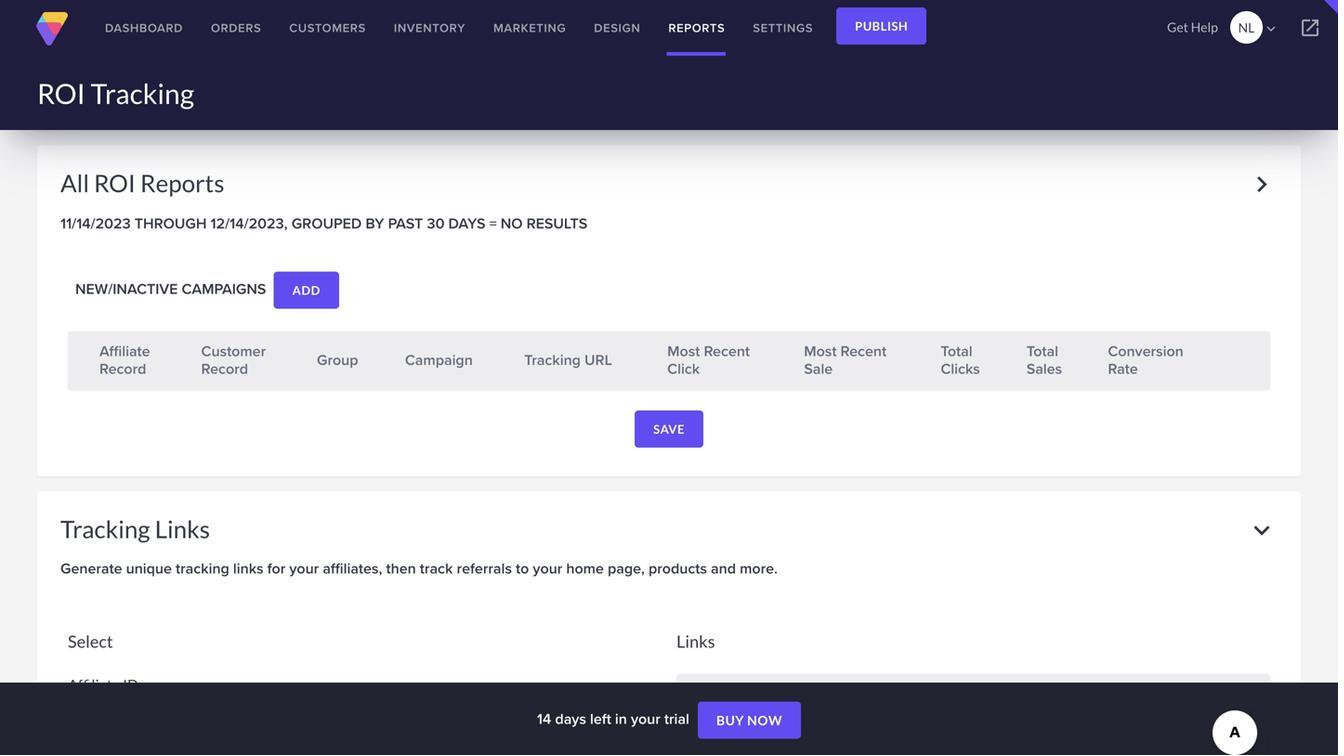Task type: locate. For each thing, give the bounding box(es) containing it.
1 expand_more from the top
[[1247, 169, 1278, 200]]

reports
[[669, 19, 725, 37], [140, 169, 225, 198]]

1 horizontal spatial page
[[751, 733, 782, 751]]

0 vertical spatial tracking
[[91, 77, 194, 110]]

your
[[289, 558, 319, 580], [533, 558, 563, 580], [631, 708, 661, 730]]

recent for most recent click
[[704, 340, 750, 362]]

1 total from the left
[[941, 340, 973, 362]]

1 vertical spatial affiliate
[[68, 677, 120, 695]]

your right in
[[631, 708, 661, 730]]

total inside total sales
[[1027, 340, 1059, 362]]

affiliate left id
[[68, 677, 120, 695]]

id
[[123, 677, 139, 695]]

0 horizontal spatial total
[[941, 340, 973, 362]]

2 most from the left
[[804, 340, 837, 362]]

help
[[1191, 19, 1219, 35]]

total
[[941, 340, 973, 362], [1027, 340, 1059, 362]]

record inside affiliate record
[[99, 358, 146, 380]]

links up tracking
[[155, 515, 210, 544]]

1 horizontal spatial most
[[804, 340, 837, 362]]

tracking up unique
[[60, 515, 150, 544]]

0 horizontal spatial page
[[708, 685, 742, 707]]

roi
[[37, 77, 85, 110], [94, 169, 136, 198]]

tracking left url
[[525, 349, 581, 371]]

your right 'to'
[[533, 558, 563, 580]]

1 horizontal spatial roi
[[94, 169, 136, 198]]

most inside the most recent sale
[[804, 340, 837, 362]]

trial
[[665, 708, 690, 730]]

1 record from the left
[[99, 358, 146, 380]]

recent right sale
[[841, 340, 887, 362]]

0 horizontal spatial recent
[[704, 340, 750, 362]]

record down campaigns
[[201, 358, 248, 380]]

affiliate down new/inactive
[[99, 340, 150, 362]]

1 vertical spatial page
[[751, 733, 782, 751]]

tracking
[[176, 558, 229, 580]]

recent for most recent sale
[[841, 340, 887, 362]]

most inside most recent click
[[668, 340, 700, 362]]

0 horizontal spatial record
[[99, 358, 146, 380]]

tracking
[[91, 77, 194, 110], [525, 349, 581, 371], [60, 515, 150, 544]]

1 vertical spatial reports
[[140, 169, 225, 198]]

roi right all
[[94, 169, 136, 198]]

affiliate for id
[[68, 677, 120, 695]]

1 horizontal spatial reports
[[669, 19, 725, 37]]

total inside total clicks
[[941, 340, 973, 362]]

click
[[668, 358, 700, 380]]

record down new/inactive
[[99, 358, 146, 380]]

0 vertical spatial generate
[[79, 81, 144, 96]]

days
[[449, 212, 486, 234]]

1 horizontal spatial recent
[[841, 340, 887, 362]]

products
[[649, 558, 707, 580]]

then
[[386, 558, 416, 580]]

to
[[516, 558, 529, 580]]

links down "products"
[[677, 632, 715, 652]]

total for clicks
[[941, 340, 973, 362]]

new/inactive
[[75, 278, 178, 300]]

affiliates,
[[323, 558, 382, 580]]

roi tracking
[[37, 77, 194, 110]]

generate report link
[[60, 70, 215, 107]]

0 vertical spatial affiliate
[[99, 340, 150, 362]]

reports up the 'through'
[[140, 169, 225, 198]]

left
[[590, 708, 612, 730]]

reports right design
[[669, 19, 725, 37]]

no
[[501, 212, 523, 234]]

select
[[68, 632, 113, 652]]

customers
[[289, 19, 366, 37]]

total left "rate"
[[1027, 340, 1059, 362]]

recent right click
[[704, 340, 750, 362]]

and
[[711, 558, 736, 580]]

affiliate for record
[[99, 340, 150, 362]]

1 most from the left
[[668, 340, 700, 362]]

1 vertical spatial tracking
[[525, 349, 581, 371]]

2 total from the left
[[1027, 340, 1059, 362]]

save link
[[635, 411, 704, 448]]

more.
[[740, 558, 778, 580]]

track
[[420, 558, 453, 580]]

through
[[135, 212, 207, 234]]

nl 
[[1239, 20, 1280, 37]]

roi up all
[[37, 77, 85, 110]]

2 record from the left
[[201, 358, 248, 380]]

1 vertical spatial generate
[[60, 558, 122, 580]]

generate report
[[79, 81, 197, 96]]

2 expand_more from the top
[[1247, 515, 1278, 547]]

most for sale
[[804, 340, 837, 362]]

2 recent from the left
[[841, 340, 887, 362]]

recent inside most recent click
[[704, 340, 750, 362]]

your right for on the bottom of page
[[289, 558, 319, 580]]

for
[[267, 558, 286, 580]]

record
[[99, 358, 146, 380], [201, 358, 248, 380]]

most recent sale
[[804, 340, 887, 380]]

page up buy
[[708, 685, 742, 707]]

0 horizontal spatial links
[[155, 515, 210, 544]]

most
[[668, 340, 700, 362], [804, 340, 837, 362]]

0 vertical spatial reports
[[669, 19, 725, 37]]

14
[[537, 708, 552, 730]]

0 vertical spatial expand_more
[[1247, 169, 1278, 200]]

1 vertical spatial expand_more
[[1247, 515, 1278, 547]]

add link
[[274, 272, 339, 309]]

page
[[708, 685, 742, 707], [751, 733, 782, 751]]

generate
[[79, 81, 144, 96], [60, 558, 122, 580]]

most recent click
[[668, 340, 750, 380]]

2 horizontal spatial your
[[631, 708, 661, 730]]

campaign
[[405, 349, 473, 371]]

expand_more for all roi reports
[[1247, 169, 1278, 200]]

recent inside the most recent sale
[[841, 340, 887, 362]]

unique
[[126, 558, 172, 580]]

tracking url
[[525, 349, 613, 371]]

1 vertical spatial links
[[677, 632, 715, 652]]

expand_more
[[1247, 169, 1278, 200], [1247, 515, 1278, 547]]

0 vertical spatial roi
[[37, 77, 85, 110]]

1 horizontal spatial total
[[1027, 340, 1059, 362]]

affiliate
[[99, 340, 150, 362], [68, 677, 120, 695]]

page down now
[[751, 733, 782, 751]]

days
[[555, 708, 587, 730]]

generate for generate unique tracking links for your affiliates, then track referrals to your home page, products and more.
[[60, 558, 122, 580]]

tracking down dashboard link
[[91, 77, 194, 110]]

0 horizontal spatial roi
[[37, 77, 85, 110]]

2 vertical spatial tracking
[[60, 515, 150, 544]]

1 horizontal spatial record
[[201, 358, 248, 380]]

links
[[155, 515, 210, 544], [677, 632, 715, 652]]

total left total sales
[[941, 340, 973, 362]]

save
[[654, 422, 685, 437]]

30
[[427, 212, 445, 234]]

all roi reports
[[60, 169, 225, 198]]

report
[[147, 81, 197, 96]]

home
[[566, 558, 604, 580]]

recent
[[704, 340, 750, 362], [841, 340, 887, 362]]

0 horizontal spatial most
[[668, 340, 700, 362]]

record inside customer record
[[201, 358, 248, 380]]

generate left report
[[79, 81, 144, 96]]

now
[[748, 713, 783, 729]]

generate unique tracking links for your affiliates, then track referrals to your home page, products and more.
[[60, 558, 778, 580]]

1 recent from the left
[[704, 340, 750, 362]]

total clicks
[[941, 340, 981, 380]]

generate left unique
[[60, 558, 122, 580]]

buy
[[717, 713, 745, 729]]



Task type: describe. For each thing, give the bounding box(es) containing it.
record for affiliate
[[99, 358, 146, 380]]

referrals
[[457, 558, 512, 580]]

customer record
[[201, 340, 266, 380]]

group
[[317, 349, 358, 371]]

url
[[585, 349, 613, 371]]

all
[[60, 169, 89, 198]]

publish
[[855, 19, 908, 33]]

customer
[[201, 340, 266, 362]]

settings
[[753, 19, 814, 37]]

add
[[293, 283, 321, 298]]

get
[[1168, 19, 1189, 35]]

new/inactive campaigns
[[75, 278, 274, 300]]

orders
[[211, 19, 262, 37]]

conversion
[[1109, 340, 1184, 362]]

tracking for tracking links
[[60, 515, 150, 544]]

page,
[[608, 558, 645, 580]]

sale
[[804, 358, 833, 380]]

0 horizontal spatial your
[[289, 558, 319, 580]]

buy now link
[[698, 702, 801, 740]]

grouped
[[292, 212, 362, 234]]

inventory
[[394, 19, 466, 37]]

1 horizontal spatial your
[[533, 558, 563, 580]]

total for sales
[[1027, 340, 1059, 362]]

11/14/2023 through 12/14/2023, grouped by past 30 days = no results
[[60, 212, 588, 234]]

0 vertical spatial page
[[708, 685, 742, 707]]

most for click
[[668, 340, 700, 362]]

record for customer
[[201, 358, 248, 380]]

expand_more for tracking links
[[1247, 515, 1278, 547]]

home
[[708, 733, 748, 751]]

results
[[527, 212, 588, 234]]

in
[[615, 708, 627, 730]]

get help
[[1168, 19, 1219, 35]]

marketing
[[494, 19, 566, 37]]

links
[[233, 558, 264, 580]]

tracking links
[[60, 515, 210, 544]]

publish button
[[837, 7, 927, 45]]

design
[[594, 19, 641, 37]]

by
[[366, 212, 384, 234]]

12/14/2023,
[[211, 212, 288, 234]]

1 vertical spatial roi
[[94, 169, 136, 198]]

generate for generate report
[[79, 81, 144, 96]]


[[1300, 17, 1322, 39]]

dashboard link
[[91, 0, 197, 56]]

0 vertical spatial links
[[155, 515, 210, 544]]

home page
[[708, 733, 782, 751]]

past
[[388, 212, 423, 234]]

 link
[[1283, 0, 1339, 56]]

14 days left in your trial
[[537, 708, 693, 730]]

rate
[[1109, 358, 1139, 380]]

=
[[490, 212, 497, 234]]

affiliate record
[[99, 340, 150, 380]]

sales
[[1027, 358, 1063, 380]]

nl
[[1239, 20, 1255, 35]]

11/14/2023
[[60, 212, 131, 234]]

1 horizontal spatial links
[[677, 632, 715, 652]]

dashboard
[[105, 19, 183, 37]]

buy now
[[717, 713, 783, 729]]

campaigns
[[182, 278, 266, 300]]

affiliate id
[[68, 677, 139, 695]]

total sales
[[1027, 340, 1063, 380]]

0 horizontal spatial reports
[[140, 169, 225, 198]]

affiliateid
[[68, 1, 139, 19]]


[[1263, 20, 1280, 37]]

conversion rate
[[1109, 340, 1184, 380]]

clicks
[[941, 358, 981, 380]]

tracking for tracking url
[[525, 349, 581, 371]]



Task type: vqa. For each thing, say whether or not it's contained in the screenshot.


